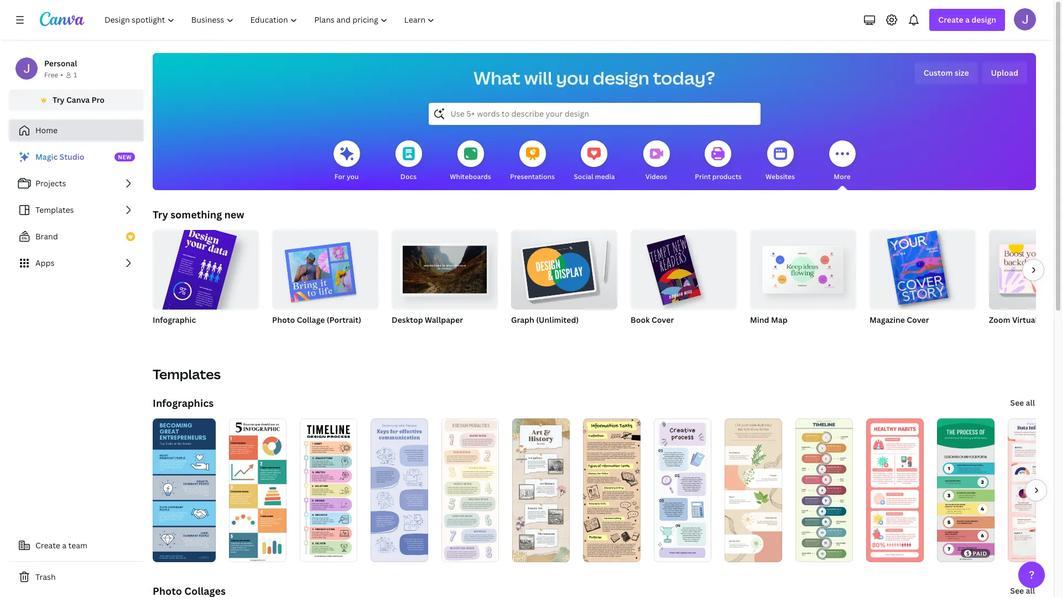 Task type: locate. For each thing, give the bounding box(es) containing it.
1 horizontal spatial cover
[[907, 315, 929, 325]]

photo collage (portrait) group
[[272, 226, 378, 340]]

design left jacob simon image
[[972, 14, 996, 25]]

what
[[474, 66, 521, 90]]

group for zoom virtual backgr
[[989, 230, 1062, 310]]

2 see from the top
[[1010, 586, 1024, 596]]

0 horizontal spatial a
[[62, 540, 66, 551]]

0 horizontal spatial create
[[35, 540, 60, 551]]

mind map
[[750, 315, 788, 325]]

× left 11
[[881, 329, 884, 339]]

mind map group
[[750, 226, 856, 340]]

new
[[118, 153, 132, 161]]

1 horizontal spatial create
[[938, 14, 964, 25]]

create left team
[[35, 540, 60, 551]]

create a design button
[[930, 9, 1005, 31]]

templates down projects at the top of page
[[35, 205, 74, 215]]

1 horizontal spatial try
[[153, 208, 168, 221]]

magic
[[35, 152, 58, 162]]

1 cover from the left
[[652, 315, 674, 325]]

a for team
[[62, 540, 66, 551]]

2000
[[172, 329, 190, 339]]

2 all from the top
[[1026, 586, 1035, 596]]

for
[[334, 172, 345, 181]]

templates
[[35, 205, 74, 215], [153, 365, 221, 383]]

a inside dropdown button
[[965, 14, 970, 25]]

presentations
[[510, 172, 555, 181]]

0 horizontal spatial you
[[347, 172, 359, 181]]

1 horizontal spatial ×
[[881, 329, 884, 339]]

infographic group
[[151, 222, 259, 363]]

cover
[[652, 315, 674, 325], [907, 315, 929, 325]]

× inside magazine cover 8.5 × 11 in
[[881, 329, 884, 339]]

1 see all from the top
[[1010, 398, 1035, 408]]

try left canva
[[53, 95, 65, 105]]

whiteboards button
[[450, 133, 491, 190]]

zoom
[[989, 315, 1010, 325]]

backgr
[[1039, 315, 1062, 325]]

templates up infographics
[[153, 365, 221, 383]]

you right will at the top of page
[[556, 66, 589, 90]]

apps link
[[9, 252, 144, 274]]

0 horizontal spatial design
[[593, 66, 649, 90]]

0 vertical spatial see all
[[1010, 398, 1035, 408]]

see all link
[[1009, 392, 1036, 414], [1009, 580, 1036, 597]]

book cover
[[631, 315, 674, 325]]

1 horizontal spatial templates
[[153, 365, 221, 383]]

social
[[574, 172, 593, 181]]

0 horizontal spatial templates
[[35, 205, 74, 215]]

list
[[9, 146, 144, 274]]

magazine cover group
[[870, 226, 976, 340]]

1 horizontal spatial a
[[965, 14, 970, 25]]

cover inside magazine cover 8.5 × 11 in
[[907, 315, 929, 325]]

trash
[[35, 572, 56, 583]]

zoom virtual backgr
[[989, 315, 1062, 325]]

photo collage (portrait)
[[272, 315, 361, 325]]

try inside 'button'
[[53, 95, 65, 105]]

all
[[1026, 398, 1035, 408], [1026, 586, 1035, 596]]

collage
[[297, 315, 325, 325]]

8.5
[[870, 329, 879, 339]]

0 vertical spatial templates
[[35, 205, 74, 215]]

0 vertical spatial you
[[556, 66, 589, 90]]

social media button
[[574, 133, 615, 190]]

design inside dropdown button
[[972, 14, 996, 25]]

a inside button
[[62, 540, 66, 551]]

design
[[972, 14, 996, 25], [593, 66, 649, 90]]

0 vertical spatial see all link
[[1009, 392, 1036, 414]]

1 vertical spatial see all link
[[1009, 580, 1036, 597]]

0 horizontal spatial cover
[[652, 315, 674, 325]]

list containing magic studio
[[9, 146, 144, 274]]

magic studio
[[35, 152, 84, 162]]

see for 2nd see all link from the bottom of the page
[[1010, 398, 1024, 408]]

docs button
[[395, 133, 422, 190]]

custom size
[[924, 67, 969, 78]]

11
[[886, 329, 893, 339]]

try
[[53, 95, 65, 105], [153, 208, 168, 221]]

create for create a design
[[938, 14, 964, 25]]

1 vertical spatial create
[[35, 540, 60, 551]]

2 see all from the top
[[1010, 586, 1035, 596]]

2 cover from the left
[[907, 315, 929, 325]]

1 vertical spatial see all
[[1010, 586, 1035, 596]]

1
[[74, 70, 77, 80]]

see for 2nd see all link
[[1010, 586, 1024, 596]]

1 vertical spatial templates
[[153, 365, 221, 383]]

team
[[68, 540, 87, 551]]

you right for
[[347, 172, 359, 181]]

1 vertical spatial try
[[153, 208, 168, 221]]

0 vertical spatial design
[[972, 14, 996, 25]]

today?
[[653, 66, 715, 90]]

group for magazine cover
[[870, 226, 976, 310]]

group for desktop wallpaper
[[392, 226, 498, 310]]

create inside button
[[35, 540, 60, 551]]

a left team
[[62, 540, 66, 551]]

2 × from the left
[[881, 329, 884, 339]]

0 horizontal spatial ×
[[168, 329, 171, 339]]

None search field
[[428, 103, 760, 125]]

1 vertical spatial you
[[347, 172, 359, 181]]

group for graph (unlimited)
[[511, 226, 617, 310]]

1 see from the top
[[1010, 398, 1024, 408]]

book cover group
[[631, 226, 737, 340]]

desktop wallpaper group
[[392, 226, 498, 340]]

1 all from the top
[[1026, 398, 1035, 408]]

1 vertical spatial all
[[1026, 586, 1035, 596]]

a up size
[[965, 14, 970, 25]]

create a design
[[938, 14, 996, 25]]

0 vertical spatial a
[[965, 14, 970, 25]]

presentations button
[[510, 133, 555, 190]]

try left something
[[153, 208, 168, 221]]

× right '800' in the bottom of the page
[[168, 329, 171, 339]]

group for mind map
[[750, 226, 856, 310]]

top level navigation element
[[97, 9, 444, 31]]

websites
[[766, 172, 795, 181]]

create up custom size at the right of the page
[[938, 14, 964, 25]]

photo
[[272, 315, 295, 325]]

a
[[965, 14, 970, 25], [62, 540, 66, 551]]

cover for magazine cover 8.5 × 11 in
[[907, 315, 929, 325]]

home link
[[9, 119, 144, 142]]

0 vertical spatial try
[[53, 95, 65, 105]]

cover right book
[[652, 315, 674, 325]]

cover right magazine
[[907, 315, 929, 325]]

infographics link
[[153, 397, 214, 410]]

magazine
[[870, 315, 905, 325]]

create a team button
[[9, 535, 144, 557]]

0 vertical spatial all
[[1026, 398, 1035, 408]]

you
[[556, 66, 589, 90], [347, 172, 359, 181]]

see all
[[1010, 398, 1035, 408], [1010, 586, 1035, 596]]

websites button
[[766, 133, 795, 190]]

desktop
[[392, 315, 423, 325]]

0 horizontal spatial try
[[53, 95, 65, 105]]

0 vertical spatial create
[[938, 14, 964, 25]]

all for 2nd see all link
[[1026, 586, 1035, 596]]

1 horizontal spatial design
[[972, 14, 996, 25]]

videos
[[645, 172, 667, 181]]

apps
[[35, 258, 54, 268]]

create inside dropdown button
[[938, 14, 964, 25]]

group
[[151, 222, 259, 363], [272, 226, 378, 310], [392, 226, 498, 310], [511, 226, 617, 310], [631, 226, 737, 310], [750, 226, 856, 310], [870, 226, 976, 310], [989, 230, 1062, 310]]

1 × from the left
[[168, 329, 171, 339]]

in
[[894, 329, 900, 339]]

1 vertical spatial a
[[62, 540, 66, 551]]

1 vertical spatial see
[[1010, 586, 1024, 596]]

0 vertical spatial see
[[1010, 398, 1024, 408]]

×
[[168, 329, 171, 339], [881, 329, 884, 339]]

1 horizontal spatial you
[[556, 66, 589, 90]]

design up search search field
[[593, 66, 649, 90]]

brand link
[[9, 226, 144, 248]]

•
[[60, 70, 63, 80]]

trash link
[[9, 566, 144, 589]]



Task type: describe. For each thing, give the bounding box(es) containing it.
2 see all link from the top
[[1009, 580, 1036, 597]]

see all for 2nd see all link from the bottom of the page
[[1010, 398, 1035, 408]]

1 see all link from the top
[[1009, 392, 1036, 414]]

upload button
[[982, 62, 1027, 84]]

graph (unlimited)
[[511, 315, 579, 325]]

print products button
[[695, 133, 742, 190]]

free
[[44, 70, 58, 80]]

map
[[771, 315, 788, 325]]

book
[[631, 315, 650, 325]]

magazine cover 8.5 × 11 in
[[870, 315, 929, 339]]

projects
[[35, 178, 66, 189]]

print products
[[695, 172, 742, 181]]

social media
[[574, 172, 615, 181]]

infographic
[[153, 315, 196, 325]]

virtual
[[1012, 315, 1038, 325]]

group for book cover
[[631, 226, 737, 310]]

custom size button
[[915, 62, 978, 84]]

size
[[955, 67, 969, 78]]

see all for 2nd see all link
[[1010, 586, 1035, 596]]

(portrait)
[[327, 315, 361, 325]]

try canva pro
[[53, 95, 105, 105]]

home
[[35, 125, 58, 136]]

docs
[[400, 172, 417, 181]]

8.5 × 11 in button
[[870, 329, 911, 340]]

whiteboards
[[450, 172, 491, 181]]

mind
[[750, 315, 769, 325]]

graph (unlimited) group
[[511, 226, 617, 340]]

create for create a team
[[35, 540, 60, 551]]

infographics
[[153, 397, 214, 410]]

upload
[[991, 67, 1018, 78]]

paid
[[973, 550, 987, 558]]

print
[[695, 172, 711, 181]]

a for design
[[965, 14, 970, 25]]

new
[[224, 208, 244, 221]]

× inside infographic 800 × 2000 px
[[168, 329, 171, 339]]

px
[[192, 329, 199, 339]]

zoom virtual background group
[[989, 230, 1062, 340]]

all for 2nd see all link from the bottom of the page
[[1026, 398, 1035, 408]]

1 vertical spatial design
[[593, 66, 649, 90]]

Search search field
[[451, 103, 738, 124]]

try something new
[[153, 208, 244, 221]]

products
[[712, 172, 742, 181]]

group for photo collage (portrait)
[[272, 226, 378, 310]]

jacob simon image
[[1014, 8, 1036, 30]]

something
[[170, 208, 222, 221]]

more button
[[829, 133, 856, 190]]

try for try something new
[[153, 208, 168, 221]]

templates link
[[9, 199, 144, 221]]

you inside button
[[347, 172, 359, 181]]

wallpaper
[[425, 315, 463, 325]]

create a team
[[35, 540, 87, 551]]

800 × 2000 px button
[[153, 329, 210, 340]]

will
[[524, 66, 553, 90]]

custom
[[924, 67, 953, 78]]

group for infographic
[[151, 222, 259, 363]]

try for try canva pro
[[53, 95, 65, 105]]

for you
[[334, 172, 359, 181]]

desktop wallpaper
[[392, 315, 463, 325]]

free •
[[44, 70, 63, 80]]

brand
[[35, 231, 58, 242]]

studio
[[60, 152, 84, 162]]

videos button
[[643, 133, 670, 190]]

pro
[[92, 95, 105, 105]]

infographic 800 × 2000 px
[[153, 315, 199, 339]]

projects link
[[9, 173, 144, 195]]

what will you design today?
[[474, 66, 715, 90]]

(unlimited)
[[536, 315, 579, 325]]

for you button
[[333, 133, 360, 190]]

more
[[834, 172, 851, 181]]

800
[[153, 329, 166, 339]]

media
[[595, 172, 615, 181]]

personal
[[44, 58, 77, 69]]

cover for book cover
[[652, 315, 674, 325]]

canva
[[66, 95, 90, 105]]

graph
[[511, 315, 534, 325]]

try canva pro button
[[9, 90, 144, 111]]



Task type: vqa. For each thing, say whether or not it's contained in the screenshot.
the
no



